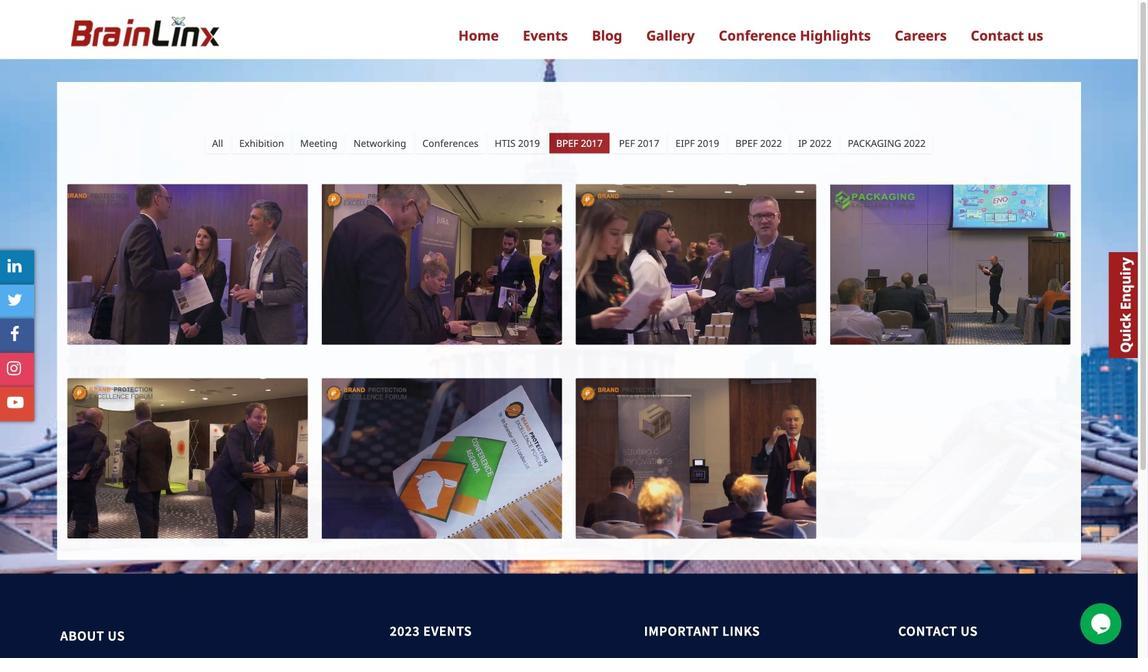 Task type: describe. For each thing, give the bounding box(es) containing it.
blx pefpdf image
[[321, 378, 562, 539]]

blx presentation4 image
[[576, 378, 816, 539]]

blx discussion3 image
[[67, 184, 308, 345]]

instagram image
[[7, 360, 21, 377]]

youtube play image
[[7, 394, 24, 411]]

twitter image
[[7, 292, 23, 308]]

blx discussion8 image
[[830, 184, 1071, 345]]



Task type: locate. For each thing, give the bounding box(es) containing it.
brainlinx logo image
[[67, 11, 221, 59]]

blx discussion6 image
[[321, 184, 562, 345]]

blx discussion7 image
[[576, 184, 816, 345]]

blx discussion9 image
[[67, 378, 308, 539]]

linkedin image
[[8, 258, 22, 274]]

facebook image
[[10, 326, 19, 342]]



